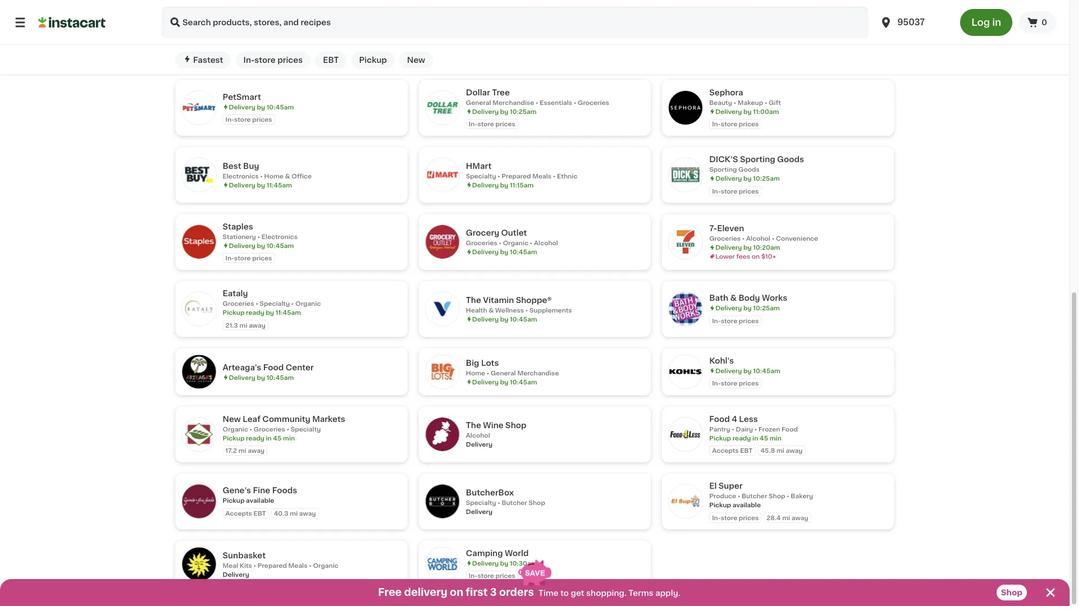 Task type: vqa. For each thing, say whether or not it's contained in the screenshot.


Task type: locate. For each thing, give the bounding box(es) containing it.
home down big
[[466, 370, 485, 377]]

pickup inside new leaf community markets organic • groceries • specialty pickup ready in 45 min
[[223, 436, 245, 442]]

in-store prices
[[243, 56, 303, 64], [226, 117, 272, 123], [469, 121, 516, 127], [712, 121, 759, 127], [712, 188, 759, 195], [226, 255, 272, 262], [712, 318, 759, 324], [712, 381, 759, 387], [712, 515, 759, 521], [469, 574, 516, 580]]

& left office
[[285, 173, 290, 180]]

2 horizontal spatial in
[[993, 18, 1002, 27]]

pickup up 21.3
[[223, 310, 245, 316]]

1 vertical spatial butcher
[[502, 500, 527, 506]]

home
[[264, 173, 284, 180], [466, 370, 485, 377]]

11:00am
[[762, 41, 788, 48], [753, 109, 779, 115]]

center
[[286, 364, 314, 372]]

in-store prices down stationery
[[226, 255, 272, 262]]

prepared
[[502, 173, 531, 180], [258, 563, 287, 569]]

0 vertical spatial electronics
[[223, 173, 259, 180]]

bath & body works image
[[669, 293, 703, 326]]

fastest
[[193, 56, 223, 64]]

ready up the 21.3 mi away
[[246, 310, 264, 316]]

specialty
[[466, 173, 496, 180], [260, 301, 290, 307], [291, 427, 321, 433], [466, 500, 496, 506]]

new button
[[399, 52, 433, 69]]

goods
[[777, 156, 804, 164], [739, 167, 760, 173]]

ebt left the 45.8
[[740, 448, 753, 454]]

merchandise inside big lots home • general merchandise
[[518, 370, 559, 377]]

2 the from the top
[[466, 422, 481, 430]]

1 vertical spatial delivery by 10:25am
[[716, 176, 780, 182]]

10:25am
[[510, 109, 537, 115], [753, 176, 780, 182], [753, 305, 780, 312]]

away for 40.3 mi away
[[299, 511, 316, 517]]

shop inside button
[[1001, 589, 1023, 597]]

95037
[[898, 18, 925, 26]]

1 min from the left
[[283, 436, 295, 442]]

1 vertical spatial the
[[466, 422, 481, 430]]

mi for 40.3
[[290, 511, 298, 517]]

delivery by 10:25am down tree
[[472, 109, 537, 115]]

min for community
[[283, 436, 295, 442]]

store up "3"
[[478, 574, 494, 580]]

delivery by 10:45am down petsmart
[[229, 104, 294, 110]]

new
[[407, 56, 425, 64], [223, 416, 241, 423]]

0 vertical spatial wine
[[245, 28, 265, 36]]

meals right kits
[[288, 563, 308, 569]]

butcher down butcherbox
[[502, 500, 527, 506]]

available
[[489, 41, 518, 48], [246, 498, 274, 504], [733, 503, 761, 509]]

ebt down gene's fine foods pickup available
[[254, 511, 266, 517]]

ready up 17.2 mi away
[[246, 436, 264, 442]]

get
[[571, 590, 585, 598]]

0 horizontal spatial butcher
[[502, 500, 527, 506]]

0 vertical spatial the
[[466, 297, 481, 304]]

accepts
[[712, 448, 739, 454], [226, 511, 252, 517]]

new right the pickup button
[[407, 56, 425, 64]]

1 horizontal spatial produce
[[710, 494, 736, 500]]

store down dollar
[[478, 121, 494, 127]]

accepts ebt for 45.8 mi away
[[712, 448, 753, 454]]

0 horizontal spatial alcohol
[[466, 433, 490, 439]]

&
[[267, 28, 273, 36], [285, 173, 290, 180], [730, 295, 737, 302], [489, 308, 494, 314]]

prices down staples stationery • electronics
[[252, 255, 272, 262]]

the up health
[[466, 297, 481, 304]]

arteaga's food center image
[[182, 355, 216, 389]]

delivery right the wine shop image
[[466, 442, 493, 448]]

prepared up the 11:15am
[[502, 173, 531, 180]]

1 45 from the left
[[273, 436, 282, 442]]

specialty inside eataly groceries • specialty • organic pickup ready by 11:45am
[[260, 301, 290, 307]]

in- up "first"
[[469, 574, 478, 580]]

the right the wine shop image
[[466, 422, 481, 430]]

delivery inside the wine shop alcohol delivery
[[466, 442, 493, 448]]

1 horizontal spatial meals
[[533, 173, 552, 180]]

0 vertical spatial new
[[407, 56, 425, 64]]

1 vertical spatial prepared
[[258, 563, 287, 569]]

pickup inside groceries • produce • organic pickup ready by 11:00am
[[710, 41, 731, 48]]

• inside staples stationery • electronics
[[258, 234, 260, 240]]

new inside button
[[407, 56, 425, 64]]

ebt for 40.3 mi away
[[254, 511, 266, 517]]

0 vertical spatial prepared
[[502, 173, 531, 180]]

0 vertical spatial delivery by 10:25am
[[472, 109, 537, 115]]

10:25am for sporting
[[753, 176, 780, 182]]

0 vertical spatial sporting
[[740, 156, 775, 164]]

general down dollar
[[466, 100, 491, 106]]

accepts for 40.3 mi away
[[226, 511, 252, 517]]

store down bath
[[721, 318, 738, 324]]

1 horizontal spatial new
[[407, 56, 425, 64]]

wine
[[245, 28, 265, 36], [249, 39, 265, 45], [483, 422, 504, 430]]

by inside groceries • produce • organic pickup ready by 11:00am
[[753, 41, 761, 48]]

butcherbox specialty • butcher shop delivery
[[466, 489, 545, 515]]

specialty up the 21.3 mi away
[[260, 301, 290, 307]]

in right log
[[993, 18, 1002, 27]]

specialty inside the butcherbox specialty • butcher shop delivery
[[466, 500, 496, 506]]

staples stationery • electronics
[[223, 223, 298, 240]]

store down super
[[721, 515, 738, 521]]

by down 'bath & body works'
[[744, 305, 752, 312]]

2 horizontal spatial available
[[733, 503, 761, 509]]

pickup inside gene's fine foods pickup available
[[223, 498, 245, 504]]

1 horizontal spatial goods
[[777, 156, 804, 164]]

0 horizontal spatial food
[[263, 364, 284, 372]]

organic for community
[[223, 427, 248, 433]]

new leaf community markets image
[[182, 418, 216, 452]]

1 horizontal spatial ebt
[[323, 56, 339, 64]]

1 vertical spatial wine
[[249, 39, 265, 45]]

produce inside el super produce • butcher shop • bakery pickup available
[[710, 494, 736, 500]]

0 horizontal spatial produce
[[503, 32, 530, 39]]

petsmart image
[[182, 91, 216, 125]]

groceries inside the grocery outlet groceries • organic • alcohol
[[466, 240, 498, 247]]

ebt button
[[315, 52, 347, 69]]

in-
[[243, 56, 255, 64], [226, 117, 234, 123], [469, 121, 478, 127], [712, 121, 721, 127], [712, 188, 721, 195], [226, 255, 234, 262], [712, 318, 721, 324], [712, 381, 721, 387], [712, 515, 721, 521], [469, 574, 478, 580]]

40.3
[[274, 511, 288, 517]]

0 vertical spatial home
[[264, 173, 284, 180]]

0 horizontal spatial accepts ebt
[[226, 511, 266, 517]]

0 horizontal spatial min
[[283, 436, 295, 442]]

by down the camping world
[[500, 561, 509, 567]]

in
[[993, 18, 1002, 27], [266, 436, 272, 442], [753, 436, 758, 442]]

1 horizontal spatial home
[[466, 370, 485, 377]]

groceries inside groceries • produce • organic pickup ready by 11:00am
[[710, 32, 741, 39]]

pickup
[[466, 41, 488, 48], [710, 41, 731, 48], [359, 56, 387, 64], [223, 310, 245, 316], [223, 436, 245, 442], [710, 436, 731, 442], [223, 498, 245, 504], [710, 503, 731, 509]]

mi right the 45.8
[[777, 448, 785, 454]]

in-store prices down beer
[[243, 56, 303, 64]]

meals up the 11:15am
[[533, 173, 552, 180]]

petsmart
[[223, 93, 261, 101]]

0 vertical spatial accepts ebt
[[712, 448, 753, 454]]

frozen
[[759, 427, 780, 433]]

& inside total wine & more spirits • wine • beer
[[267, 28, 273, 36]]

1 vertical spatial ebt
[[740, 448, 753, 454]]

electronics right stationery
[[262, 234, 298, 240]]

available down fine
[[246, 498, 274, 504]]

40.3 mi away
[[274, 511, 316, 517]]

0 vertical spatial meals
[[533, 173, 552, 180]]

ebt for 45.8 mi away
[[740, 448, 753, 454]]

1 horizontal spatial food
[[710, 416, 730, 423]]

0 horizontal spatial prepared
[[258, 563, 287, 569]]

1 horizontal spatial 45
[[760, 436, 768, 442]]

7 eleven image
[[669, 226, 703, 259]]

organic inside eataly groceries • specialty • organic pickup ready by 11:45am
[[295, 301, 321, 307]]

delivery by 10:45am down staples stationery • electronics
[[229, 243, 294, 249]]

11:00am inside groceries • produce • organic pickup ready by 11:00am
[[762, 41, 788, 48]]

1 vertical spatial accepts ebt
[[226, 511, 266, 517]]

0 horizontal spatial ebt
[[254, 511, 266, 517]]

0 horizontal spatial on
[[450, 588, 463, 598]]

markets
[[312, 416, 345, 423]]

accepts ebt for 40.3 mi away
[[226, 511, 266, 517]]

by down dick's sporting goods sporting goods
[[744, 176, 752, 182]]

on
[[752, 254, 760, 260], [450, 588, 463, 598]]

butcher inside the butcherbox specialty • butcher shop delivery
[[502, 500, 527, 506]]

sunbasket image
[[182, 548, 216, 582]]

available down super
[[733, 503, 761, 509]]

in- down dollar
[[469, 121, 478, 127]]

0 vertical spatial merchandise
[[493, 100, 534, 106]]

shop inside the wine shop alcohol delivery
[[506, 422, 527, 430]]

2 horizontal spatial food
[[782, 427, 798, 433]]

accepts ebt down gene's fine foods pickup available
[[226, 511, 266, 517]]

staples image
[[182, 226, 216, 259]]

produce inside groceries • produce • organic pickup ready by 11:00am
[[747, 32, 773, 39]]

11:45am
[[267, 182, 292, 189], [276, 310, 301, 316]]

prepared inside hmart specialty • prepared meals • ethnic
[[502, 173, 531, 180]]

away for 21.3 mi away
[[249, 323, 266, 329]]

away for 45.8 mi away
[[786, 448, 803, 454]]

0 vertical spatial 10:25am
[[510, 109, 537, 115]]

in inside new leaf community markets organic • groceries • specialty pickup ready in 45 min
[[266, 436, 272, 442]]

1 vertical spatial meals
[[288, 563, 308, 569]]

by down wellness
[[500, 317, 509, 323]]

1 vertical spatial electronics
[[262, 234, 298, 240]]

min inside new leaf community markets organic • groceries • specialty pickup ready in 45 min
[[283, 436, 295, 442]]

0
[[1042, 19, 1048, 26]]

general inside dollar tree general merchandise • essentials • groceries
[[466, 100, 491, 106]]

best buy image
[[182, 158, 216, 192]]

0 horizontal spatial accepts
[[226, 511, 252, 517]]

prepared inside sunbasket meal kits • prepared meals • organic delivery
[[258, 563, 287, 569]]

dick's sporting goods image
[[669, 158, 703, 192]]

0 vertical spatial general
[[466, 100, 491, 106]]

grocery outlet groceries • organic • alcohol
[[466, 230, 558, 247]]

organic inside new leaf community markets organic • groceries • specialty pickup ready in 45 min
[[223, 427, 248, 433]]

2 vertical spatial wine
[[483, 422, 504, 430]]

1 vertical spatial 10:25am
[[753, 176, 780, 182]]

0 horizontal spatial home
[[264, 173, 284, 180]]

wine right the wine shop image
[[483, 422, 504, 430]]

delivery inside sunbasket meal kits • prepared meals • organic delivery
[[223, 572, 249, 578]]

• inside big lots home • general merchandise
[[487, 370, 489, 377]]

world
[[505, 550, 529, 558]]

specialty down community
[[291, 427, 321, 433]]

merchandise
[[493, 100, 534, 106], [518, 370, 559, 377]]

2 horizontal spatial ebt
[[740, 448, 753, 454]]

delivery down health
[[472, 317, 499, 323]]

0 vertical spatial on
[[752, 254, 760, 260]]

arteaga's food center
[[223, 364, 314, 372]]

min inside "food 4 less pantry • dairy • frozen food pickup ready in 45 min"
[[770, 436, 782, 442]]

prices down petsmart
[[252, 117, 272, 123]]

0 vertical spatial food
[[263, 364, 284, 372]]

1 vertical spatial goods
[[739, 167, 760, 173]]

butcherbox
[[466, 489, 514, 497]]

delivery down the meal
[[223, 572, 249, 578]]

in-store prices button
[[236, 52, 311, 69]]

food left center on the bottom left
[[263, 364, 284, 372]]

delivery by 10:20am
[[716, 245, 780, 251]]

1 vertical spatial on
[[450, 588, 463, 598]]

delivery down camping
[[472, 561, 499, 567]]

bath & body works
[[710, 295, 788, 302]]

butcher down super
[[742, 494, 767, 500]]

eataly
[[223, 290, 248, 298]]

0 horizontal spatial new
[[223, 416, 241, 423]]

delivery by 10:25am
[[472, 109, 537, 115], [716, 176, 780, 182], [716, 305, 780, 312]]

mi for 17.2
[[239, 448, 246, 454]]

in-store prices down super
[[712, 515, 759, 521]]

in-store prices inside in-store prices button
[[243, 56, 303, 64]]

1 vertical spatial sporting
[[710, 167, 737, 173]]

45 inside "food 4 less pantry • dairy • frozen food pickup ready in 45 min"
[[760, 436, 768, 442]]

45 inside new leaf community markets organic • groceries • specialty pickup ready in 45 min
[[273, 436, 282, 442]]

1 vertical spatial 11:45am
[[276, 310, 301, 316]]

in- down beauty
[[712, 121, 721, 127]]

groceries inside dollar tree general merchandise • essentials • groceries
[[578, 100, 609, 106]]

• inside the butcherbox specialty • butcher shop delivery
[[498, 500, 500, 506]]

new inside new leaf community markets organic • groceries • specialty pickup ready in 45 min
[[223, 416, 241, 423]]

groceries inside 7-eleven groceries • alcohol • convenience
[[710, 236, 741, 242]]

groceries • produce • organic pickup ready by 11:00am
[[710, 32, 805, 48]]

45.8
[[761, 448, 775, 454]]

min down community
[[283, 436, 295, 442]]

wine for total
[[245, 28, 265, 36]]

pickup inside "food 4 less pantry • dairy • frozen food pickup ready in 45 min"
[[710, 436, 731, 442]]

kohl's
[[710, 357, 734, 365]]

the for the wine shop
[[466, 422, 481, 430]]

first
[[466, 588, 488, 598]]

& down vitamin
[[489, 308, 494, 314]]

the wine shop alcohol delivery
[[466, 422, 527, 448]]

1 horizontal spatial in
[[753, 436, 758, 442]]

prices down beer
[[278, 56, 303, 64]]

organic inside the grocery outlet groceries • organic • alcohol
[[503, 240, 529, 247]]

wellness
[[495, 308, 524, 314]]

2 horizontal spatial alcohol
[[747, 236, 771, 242]]

0 vertical spatial goods
[[777, 156, 804, 164]]

shoppe®
[[516, 297, 552, 304]]

0 vertical spatial accepts
[[712, 448, 739, 454]]

delivery down spirits
[[229, 48, 255, 54]]

el super produce • butcher shop • bakery pickup available
[[710, 483, 813, 509]]

1 vertical spatial new
[[223, 416, 241, 423]]

electronics inside best buy electronics • home & office
[[223, 173, 259, 180]]

1 horizontal spatial accepts
[[712, 448, 739, 454]]

delivery down buy
[[229, 182, 255, 189]]

delivery by 10:25am for tree
[[472, 109, 537, 115]]

1 horizontal spatial electronics
[[262, 234, 298, 240]]

specialty down butcherbox
[[466, 500, 496, 506]]

0 horizontal spatial available
[[246, 498, 274, 504]]

on left "first"
[[450, 588, 463, 598]]

0 horizontal spatial in
[[266, 436, 272, 442]]

1 vertical spatial food
[[710, 416, 730, 423]]

0 horizontal spatial sporting
[[710, 167, 737, 173]]

None search field
[[162, 7, 868, 38]]

groceries inside new leaf community markets organic • groceries • specialty pickup ready in 45 min
[[254, 427, 285, 433]]

in inside "food 4 less pantry • dairy • frozen food pickup ready in 45 min"
[[753, 436, 758, 442]]

meals
[[533, 173, 552, 180], [288, 563, 308, 569]]

& up beer
[[267, 28, 273, 36]]

delivery
[[229, 48, 255, 54], [229, 104, 255, 110], [472, 109, 499, 115], [716, 109, 742, 115], [716, 176, 742, 182], [229, 182, 255, 189], [472, 182, 499, 189], [229, 243, 255, 249], [716, 245, 742, 251], [472, 249, 499, 256], [716, 305, 742, 312], [472, 317, 499, 323], [716, 368, 742, 374], [229, 375, 255, 381], [472, 379, 499, 386], [466, 442, 493, 448], [466, 509, 493, 515], [472, 561, 499, 567], [223, 572, 249, 578]]

0 vertical spatial butcher
[[742, 494, 767, 500]]

store down dick's
[[721, 188, 738, 195]]

2 45 from the left
[[760, 436, 768, 442]]

save image
[[518, 560, 552, 586]]

10:45am down in-store prices button
[[267, 104, 294, 110]]

food up the pantry
[[710, 416, 730, 423]]

0 horizontal spatial meals
[[288, 563, 308, 569]]

sephora
[[710, 89, 743, 97]]

food right 'frozen'
[[782, 427, 798, 433]]

el super image
[[669, 485, 703, 519]]

0 vertical spatial ebt
[[323, 56, 339, 64]]

11:45am down best buy electronics • home & office
[[267, 182, 292, 189]]

gene's fine foods image
[[182, 485, 216, 519]]

1 horizontal spatial butcher
[[742, 494, 767, 500]]

specialty inside hmart specialty • prepared meals • ethnic
[[466, 173, 496, 180]]

food
[[263, 364, 284, 372], [710, 416, 730, 423], [782, 427, 798, 433]]

wine inside the wine shop alcohol delivery
[[483, 422, 504, 430]]

fine
[[253, 487, 270, 495]]

eataly groceries • specialty • organic pickup ready by 11:45am
[[223, 290, 321, 316]]

0 horizontal spatial electronics
[[223, 173, 259, 180]]

by down best buy electronics • home & office
[[257, 182, 265, 189]]

available inside el super produce • butcher shop • bakery pickup available
[[733, 503, 761, 509]]

delivery up lower
[[716, 245, 742, 251]]

camping world
[[466, 550, 529, 558]]

prices down tree
[[496, 121, 516, 127]]

11:15am
[[510, 182, 534, 189]]

available down search field
[[489, 41, 518, 48]]

supplements
[[530, 308, 572, 314]]

butcher
[[742, 494, 767, 500], [502, 500, 527, 506]]

0 horizontal spatial 45
[[273, 436, 282, 442]]

by down makeup
[[744, 109, 752, 115]]

1 vertical spatial accepts
[[226, 511, 252, 517]]

the inside the vitamin shoppe® health & wellness • supplements
[[466, 297, 481, 304]]

the inside the wine shop alcohol delivery
[[466, 422, 481, 430]]

2 min from the left
[[770, 436, 782, 442]]

total wine & more spirits • wine • beer
[[223, 28, 296, 45]]

mi for 28.4
[[783, 515, 790, 521]]

delivery by 10:45am down kohl's
[[716, 368, 781, 374]]

available inside groceries • produce pickup available
[[489, 41, 518, 48]]

prices inside button
[[278, 56, 303, 64]]

camping
[[466, 550, 503, 558]]

1 vertical spatial merchandise
[[518, 370, 559, 377]]

1 horizontal spatial min
[[770, 436, 782, 442]]

specialty inside new leaf community markets organic • groceries • specialty pickup ready in 45 min
[[291, 427, 321, 433]]

kohl's image
[[669, 355, 703, 389]]

fees
[[737, 254, 750, 260]]

store down beer
[[255, 56, 276, 64]]

delivery down kohl's
[[716, 368, 742, 374]]

by
[[753, 41, 761, 48], [257, 48, 265, 54], [257, 104, 265, 110], [500, 109, 509, 115], [744, 109, 752, 115], [744, 176, 752, 182], [257, 182, 265, 189], [500, 182, 509, 189], [257, 243, 265, 249], [744, 245, 752, 251], [500, 249, 509, 256], [744, 305, 752, 312], [266, 310, 274, 316], [500, 317, 509, 323], [744, 368, 752, 374], [257, 375, 265, 381], [500, 379, 509, 386], [500, 561, 509, 567]]

hmart
[[466, 162, 492, 170]]

organic for produce
[[779, 32, 805, 39]]

10:45am up less
[[753, 368, 781, 374]]

available inside gene's fine foods pickup available
[[246, 498, 274, 504]]

delivery down hmart
[[472, 182, 499, 189]]

1 horizontal spatial on
[[752, 254, 760, 260]]

produce inside groceries • produce pickup available
[[503, 32, 530, 39]]

delivery by 10:45am down the grocery outlet groceries • organic • alcohol
[[472, 249, 537, 256]]

ready
[[733, 41, 751, 48], [246, 310, 264, 316], [246, 436, 264, 442], [733, 436, 751, 442]]

10:25am for tree
[[510, 109, 537, 115]]

1 vertical spatial general
[[491, 370, 516, 377]]

big lots home • general merchandise
[[466, 359, 559, 377]]

0 vertical spatial 11:00am
[[762, 41, 788, 48]]

on down delivery by 10:20am
[[752, 254, 760, 260]]

dairy
[[736, 427, 753, 433]]

1 horizontal spatial alcohol
[[534, 240, 558, 247]]

0 horizontal spatial goods
[[739, 167, 760, 173]]

delivery down grocery
[[472, 249, 499, 256]]

•
[[499, 32, 502, 39], [742, 32, 745, 39], [775, 32, 777, 39], [245, 39, 247, 45], [266, 39, 269, 45], [536, 100, 538, 106], [574, 100, 576, 106], [734, 100, 736, 106], [765, 100, 768, 106], [260, 173, 263, 180], [498, 173, 500, 180], [553, 173, 556, 180], [258, 234, 260, 240], [742, 236, 745, 242], [772, 236, 775, 242], [499, 240, 502, 247], [530, 240, 533, 247], [256, 301, 258, 307], [291, 301, 294, 307], [526, 308, 528, 314], [487, 370, 489, 377], [250, 427, 252, 433], [287, 427, 289, 433], [732, 427, 735, 433], [755, 427, 757, 433], [738, 494, 740, 500], [787, 494, 790, 500], [498, 500, 500, 506], [254, 563, 256, 569], [309, 563, 312, 569]]

2 vertical spatial ebt
[[254, 511, 266, 517]]

1 vertical spatial home
[[466, 370, 485, 377]]

17.2 mi away
[[226, 448, 265, 454]]

in- down petsmart
[[226, 117, 234, 123]]

1 the from the top
[[466, 297, 481, 304]]

ebt
[[323, 56, 339, 64], [740, 448, 753, 454], [254, 511, 266, 517]]

1 horizontal spatial prepared
[[502, 173, 531, 180]]

1 horizontal spatial available
[[489, 41, 518, 48]]

gift
[[769, 100, 781, 106]]

log in button
[[961, 9, 1013, 36]]

by up less
[[744, 368, 752, 374]]

2 horizontal spatial produce
[[747, 32, 773, 39]]

1 horizontal spatial accepts ebt
[[712, 448, 753, 454]]

11:45am up center on the bottom left
[[276, 310, 301, 316]]

organic inside groceries • produce • organic pickup ready by 11:00am
[[779, 32, 805, 39]]

lower
[[716, 254, 735, 260]]

pickup down the gene's
[[223, 498, 245, 504]]

orders
[[499, 588, 534, 598]]

mi right 28.4
[[783, 515, 790, 521]]



Task type: describe. For each thing, give the bounding box(es) containing it.
organic for groceries
[[503, 240, 529, 247]]

7-eleven groceries • alcohol • convenience
[[710, 225, 818, 242]]

ready inside new leaf community markets organic • groceries • specialty pickup ready in 45 min
[[246, 436, 264, 442]]

4
[[732, 416, 737, 423]]

prices down delivery by 10:30am
[[496, 574, 516, 580]]

produce for groceries • produce pickup available
[[503, 32, 530, 39]]

2 vertical spatial delivery by 10:25am
[[716, 305, 780, 312]]

0 button
[[1020, 11, 1057, 34]]

sunbasket
[[223, 552, 266, 560]]

delivery by 11:45am
[[229, 182, 292, 189]]

meals inside hmart specialty • prepared meals • ethnic
[[533, 173, 552, 180]]

produce for groceries • produce • organic pickup ready by 11:00am
[[747, 32, 773, 39]]

log
[[972, 18, 990, 27]]

store down stationery
[[234, 255, 251, 262]]

health
[[466, 308, 487, 314]]

alcohol inside 7-eleven groceries • alcohol • convenience
[[747, 236, 771, 242]]

delivery down arteaga's on the left of page
[[229, 375, 255, 381]]

delivery by 11:00am
[[716, 109, 779, 115]]

hmart specialty • prepared meals • ethnic
[[466, 162, 578, 180]]

delivery down lots
[[472, 379, 499, 386]]

10:20am
[[753, 245, 780, 251]]

works
[[762, 295, 788, 302]]

delivery by 10:45am down arteaga's food center
[[229, 375, 294, 381]]

prices down dick's sporting goods sporting goods
[[739, 188, 759, 195]]

lower fees on $10+
[[716, 254, 776, 260]]

arteaga's
[[223, 364, 261, 372]]

total
[[223, 28, 243, 36]]

merchandise inside dollar tree general merchandise • essentials • groceries
[[493, 100, 534, 106]]

el
[[710, 483, 717, 491]]

1 horizontal spatial sporting
[[740, 156, 775, 164]]

free delivery on first 3 orders time to get shopping. terms apply.
[[378, 588, 681, 598]]

in inside button
[[993, 18, 1002, 27]]

home inside best buy electronics • home & office
[[264, 173, 284, 180]]

on for delivery
[[450, 588, 463, 598]]

free
[[378, 588, 402, 598]]

28.4 mi away
[[767, 515, 809, 521]]

stationery
[[223, 234, 256, 240]]

10:45am down arteaga's food center
[[267, 375, 294, 381]]

mi for 21.3
[[240, 323, 247, 329]]

• inside best buy electronics • home & office
[[260, 173, 263, 180]]

office
[[292, 173, 312, 180]]

by inside eataly groceries • specialty • organic pickup ready by 11:45am
[[266, 310, 274, 316]]

by down the grocery outlet groceries • organic • alcohol
[[500, 249, 509, 256]]

camping world image
[[426, 548, 459, 582]]

in-store prices down petsmart
[[226, 117, 272, 123]]

delivery inside the butcherbox specialty • butcher shop delivery
[[466, 509, 493, 515]]

95037 button
[[880, 7, 947, 38]]

the wine shop image
[[426, 418, 459, 452]]

45 for less
[[760, 436, 768, 442]]

delivery down stationery
[[229, 243, 255, 249]]

2 vertical spatial 10:25am
[[753, 305, 780, 312]]

store down kohl's
[[721, 381, 738, 387]]

by down total wine & more spirits • wine • beer
[[257, 48, 265, 54]]

• inside groceries • produce pickup available
[[499, 32, 502, 39]]

essentials
[[540, 100, 572, 106]]

• inside the vitamin shoppe® health & wellness • supplements
[[526, 308, 528, 314]]

more
[[275, 28, 296, 36]]

super
[[719, 483, 743, 491]]

groceries inside groceries • produce pickup available
[[466, 32, 498, 39]]

ready inside "food 4 less pantry • dairy • frozen food pickup ready in 45 min"
[[733, 436, 751, 442]]

45 for community
[[273, 436, 282, 442]]

big
[[466, 359, 479, 367]]

produce for el super produce • butcher shop • bakery pickup available
[[710, 494, 736, 500]]

dollar tree image
[[426, 91, 459, 125]]

away for 28.4 mi away
[[792, 515, 809, 521]]

in-store prices down dick's
[[712, 188, 759, 195]]

in- down dick's
[[712, 188, 721, 195]]

in- inside button
[[243, 56, 255, 64]]

staples
[[223, 223, 253, 231]]

10:30am
[[510, 561, 537, 567]]

less
[[739, 416, 758, 423]]

dollar
[[466, 89, 490, 97]]

by down petsmart
[[257, 104, 265, 110]]

in-store prices up "3"
[[469, 574, 516, 580]]

in-store prices down kohl's
[[712, 381, 759, 387]]

buy
[[243, 162, 259, 170]]

available for •
[[489, 41, 518, 48]]

in for pantry
[[753, 436, 758, 442]]

foods
[[272, 487, 297, 495]]

ready inside eataly groceries • specialty • organic pickup ready by 11:45am
[[246, 310, 264, 316]]

10:45am down big lots home • general merchandise
[[510, 379, 537, 386]]

delivery down bath
[[716, 305, 742, 312]]

alcohol inside the wine shop alcohol delivery
[[466, 433, 490, 439]]

terms
[[629, 590, 654, 598]]

shop inside the butcherbox specialty • butcher shop delivery
[[529, 500, 545, 506]]

spirits
[[223, 39, 243, 45]]

delivery by 10:25am for sporting
[[716, 176, 780, 182]]

by left the 11:15am
[[500, 182, 509, 189]]

prices down delivery by 11:00am
[[739, 121, 759, 127]]

big lots image
[[426, 355, 459, 389]]

shop inside el super produce • butcher shop • bakery pickup available
[[769, 494, 785, 500]]

10:45am down staples stationery • electronics
[[267, 243, 294, 249]]

by down big lots home • general merchandise
[[500, 379, 509, 386]]

store inside button
[[255, 56, 276, 64]]

the for the vitamin shoppe®
[[466, 297, 481, 304]]

by up lower fees on $10+
[[744, 245, 752, 251]]

10:45am down beer
[[267, 48, 294, 54]]

grocery
[[466, 230, 499, 237]]

dick's
[[710, 156, 738, 164]]

delivery by 10:45am down total wine & more spirits • wine • beer
[[229, 48, 294, 54]]

groceries inside eataly groceries • specialty • organic pickup ready by 11:45am
[[223, 301, 254, 307]]

meal
[[223, 563, 238, 569]]

outlet
[[501, 230, 527, 237]]

meals inside sunbasket meal kits • prepared meals • organic delivery
[[288, 563, 308, 569]]

body
[[739, 295, 760, 302]]

close image
[[1044, 586, 1058, 600]]

log in
[[972, 18, 1002, 27]]

1 vertical spatial 11:00am
[[753, 109, 779, 115]]

food 4 less pantry • dairy • frozen food pickup ready in 45 min
[[710, 416, 798, 442]]

store down delivery by 11:00am
[[721, 121, 738, 127]]

fastest button
[[176, 52, 231, 69]]

home inside big lots home • general merchandise
[[466, 370, 485, 377]]

21.3
[[226, 323, 238, 329]]

convenience
[[776, 236, 818, 242]]

$10+
[[762, 254, 776, 260]]

shop button
[[997, 585, 1027, 601]]

general inside big lots home • general merchandise
[[491, 370, 516, 377]]

gene's fine foods pickup available
[[223, 487, 297, 504]]

grocery outlet image
[[426, 226, 459, 259]]

7-
[[710, 225, 717, 233]]

electronics inside staples stationery • electronics
[[262, 234, 298, 240]]

min for less
[[770, 436, 782, 442]]

0 vertical spatial 11:45am
[[267, 182, 292, 189]]

butcher inside el super produce • butcher shop • bakery pickup available
[[742, 494, 767, 500]]

& inside the vitamin shoppe® health & wellness • supplements
[[489, 308, 494, 314]]

in-store prices down 'bath & body works'
[[712, 318, 759, 324]]

by down tree
[[500, 109, 509, 115]]

ebt inside button
[[323, 56, 339, 64]]

community
[[263, 416, 310, 423]]

10:45am down the vitamin shoppe® health & wellness • supplements
[[510, 317, 537, 323]]

ready inside groceries • produce • organic pickup ready by 11:00am
[[733, 41, 751, 48]]

available for fine
[[246, 498, 274, 504]]

on for fees
[[752, 254, 760, 260]]

in- down kohl's
[[712, 381, 721, 387]]

45.8 mi away
[[761, 448, 803, 454]]

sephora image
[[669, 91, 703, 125]]

pickup inside eataly groceries • specialty • organic pickup ready by 11:45am
[[223, 310, 245, 316]]

hmart image
[[426, 158, 459, 192]]

& right bath
[[730, 295, 737, 302]]

shopping.
[[586, 590, 627, 598]]

prices down 'bath & body works'
[[739, 318, 759, 324]]

delivery by 11:15am
[[472, 182, 534, 189]]

pickup inside el super produce • butcher shop • bakery pickup available
[[710, 503, 731, 509]]

delivery down beauty
[[716, 109, 742, 115]]

free delivery on first 3 orders main content
[[0, 0, 1070, 607]]

delivery
[[404, 588, 448, 598]]

makeup
[[738, 100, 763, 106]]

prices left 28.4
[[739, 515, 759, 521]]

21.3 mi away
[[226, 323, 266, 329]]

leaf
[[243, 416, 261, 423]]

new leaf community markets organic • groceries • specialty pickup ready in 45 min
[[223, 416, 345, 442]]

lots
[[481, 359, 499, 367]]

alcohol inside the grocery outlet groceries • organic • alcohol
[[534, 240, 558, 247]]

the vitamin shoppe® image
[[426, 293, 459, 326]]

dollar tree general merchandise • essentials • groceries
[[466, 89, 609, 106]]

28.4
[[767, 515, 781, 521]]

new for new leaf community markets organic • groceries • specialty pickup ready in 45 min
[[223, 416, 241, 423]]

by down arteaga's food center
[[257, 375, 265, 381]]

10:45am down the grocery outlet groceries • organic • alcohol
[[510, 249, 537, 256]]

in- down bath
[[712, 318, 721, 324]]

delivery by 10:45am down wellness
[[472, 317, 537, 323]]

butcherbox image
[[426, 485, 459, 519]]

beauty
[[710, 100, 732, 106]]

2 vertical spatial food
[[782, 427, 798, 433]]

in- down 'el'
[[712, 515, 721, 521]]

pickup button
[[351, 52, 395, 69]]

11:45am inside eataly groceries • specialty • organic pickup ready by 11:45am
[[276, 310, 301, 316]]

in- down stationery
[[226, 255, 234, 262]]

wine for the
[[483, 422, 504, 430]]

instacart logo image
[[38, 16, 106, 29]]

delivery by 10:45am down big lots home • general merchandise
[[472, 379, 537, 386]]

Search field
[[162, 7, 868, 38]]

food 4 less image
[[669, 418, 703, 452]]

delivery down dick's
[[716, 176, 742, 182]]

& inside best buy electronics • home & office
[[285, 173, 290, 180]]

in-store prices down delivery by 11:00am
[[712, 121, 759, 127]]

pickup inside groceries • produce pickup available
[[466, 41, 488, 48]]

in-store prices down tree
[[469, 121, 516, 127]]

delivery down dollar
[[472, 109, 499, 115]]

eataly image
[[182, 293, 216, 326]]

organic inside sunbasket meal kits • prepared meals • organic delivery
[[313, 563, 339, 569]]

delivery down petsmart
[[229, 104, 255, 110]]

pickup inside button
[[359, 56, 387, 64]]

by down staples stationery • electronics
[[257, 243, 265, 249]]

dick's sporting goods sporting goods
[[710, 156, 804, 173]]

sunbasket meal kits • prepared meals • organic delivery
[[223, 552, 339, 578]]

prices up less
[[739, 381, 759, 387]]

store down petsmart
[[234, 117, 251, 123]]

mi for 45.8
[[777, 448, 785, 454]]

tree
[[492, 89, 510, 97]]

pantry
[[710, 427, 731, 433]]

away for 17.2 mi away
[[248, 448, 265, 454]]

new for new
[[407, 56, 425, 64]]

in for markets
[[266, 436, 272, 442]]

bath
[[710, 295, 729, 302]]

accepts for 45.8 mi away
[[712, 448, 739, 454]]

groceries • produce pickup available
[[466, 32, 530, 48]]

ethnic
[[557, 173, 578, 180]]



